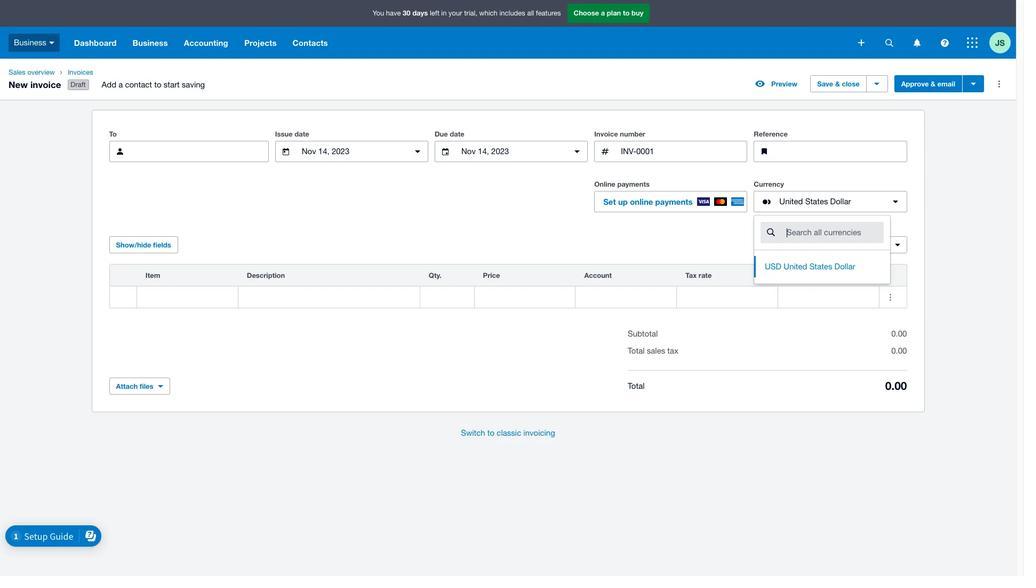 Task type: describe. For each thing, give the bounding box(es) containing it.
1 horizontal spatial svg image
[[968, 37, 978, 48]]

save & close button
[[811, 75, 867, 92]]

left
[[430, 9, 440, 17]]

new
[[9, 79, 28, 90]]

preview button
[[749, 75, 804, 92]]

Reference text field
[[780, 142, 907, 162]]

30
[[403, 9, 411, 17]]

invoices link
[[63, 67, 214, 78]]

tax
[[668, 346, 679, 356]]

days
[[413, 9, 428, 17]]

payments inside set up online payments popup button
[[656, 197, 693, 207]]

none field inventory item
[[137, 287, 238, 308]]

fields
[[153, 241, 171, 249]]

to for plan
[[623, 9, 630, 17]]

sales
[[647, 346, 666, 356]]

all
[[528, 9, 534, 17]]

a for contact
[[119, 80, 123, 89]]

reference
[[754, 130, 788, 138]]

0 horizontal spatial business
[[14, 38, 46, 47]]

tax exclusive button
[[838, 237, 908, 254]]

features
[[536, 9, 561, 17]]

business inside navigation
[[133, 38, 168, 48]]

preview
[[772, 80, 798, 88]]

contacts
[[293, 38, 328, 48]]

amounts are
[[838, 225, 880, 234]]

more invoice options image
[[989, 73, 1010, 95]]

includes
[[500, 9, 526, 17]]

invoice
[[30, 79, 61, 90]]

add a contact to start saving
[[102, 80, 205, 89]]

js
[[996, 38, 1006, 47]]

show/hide fields button
[[109, 237, 178, 254]]

to
[[109, 130, 117, 138]]

attach files button
[[109, 378, 170, 395]]

sales overview
[[9, 68, 55, 76]]

due date
[[435, 130, 465, 138]]

have
[[386, 9, 401, 17]]

due
[[435, 130, 448, 138]]

add
[[102, 80, 116, 89]]

invoicing
[[524, 429, 556, 438]]

attach
[[116, 382, 138, 391]]

tax for tax exclusive
[[845, 241, 856, 249]]

in
[[442, 9, 447, 17]]

show/hide
[[116, 241, 151, 249]]

usd
[[765, 262, 782, 271]]

saving
[[182, 80, 205, 89]]

Description text field
[[238, 287, 420, 307]]

item
[[146, 271, 160, 280]]

tax rate
[[686, 271, 712, 280]]

projects button
[[236, 27, 285, 59]]

exclusive
[[858, 241, 886, 249]]

united inside group
[[784, 262, 808, 271]]

you have 30 days left in your trial, which includes all features
[[373, 9, 561, 17]]

banner containing js
[[0, 0, 1017, 59]]

approve & email
[[902, 80, 956, 88]]

accounting
[[184, 38, 228, 48]]

online
[[630, 197, 654, 207]]

1 business button from the left
[[0, 27, 66, 59]]

2 vertical spatial 0.00
[[886, 380, 908, 393]]

To text field
[[135, 142, 268, 162]]

dashboard
[[74, 38, 117, 48]]

invoice number element
[[595, 141, 748, 162]]

subtotal
[[628, 329, 658, 338]]

more date options image for issue date
[[407, 141, 429, 162]]

Search all currencies text field
[[786, 223, 884, 243]]

close
[[842, 80, 860, 88]]

start
[[164, 80, 180, 89]]

online payments
[[595, 180, 650, 188]]

account
[[585, 271, 612, 280]]

set up online payments
[[604, 197, 693, 207]]

amount
[[787, 271, 813, 280]]

draft
[[71, 81, 86, 89]]

new invoice
[[9, 79, 61, 90]]

description
[[247, 271, 285, 280]]

amounts
[[838, 225, 868, 234]]

usd united states dollar
[[765, 262, 856, 271]]

states inside group
[[810, 262, 833, 271]]

navigation containing dashboard
[[66, 27, 851, 59]]

plan
[[607, 9, 621, 17]]

online
[[595, 180, 616, 188]]

up
[[619, 197, 628, 207]]

rate
[[699, 271, 712, 280]]

Price field
[[475, 287, 576, 307]]

date for due date
[[450, 130, 465, 138]]

& for close
[[836, 80, 841, 88]]

& for email
[[931, 80, 936, 88]]

save & close
[[818, 80, 860, 88]]

total for total sales tax
[[628, 346, 645, 356]]



Task type: locate. For each thing, give the bounding box(es) containing it.
js button
[[990, 27, 1017, 59]]

Invoice number text field
[[620, 142, 747, 162]]

business
[[14, 38, 46, 47], [133, 38, 168, 48]]

business button
[[0, 27, 66, 59], [125, 27, 176, 59]]

classic
[[497, 429, 522, 438]]

tax inside popup button
[[845, 241, 856, 249]]

dollar up amounts
[[831, 197, 852, 206]]

states up search all currencies text box
[[806, 197, 829, 206]]

your
[[449, 9, 463, 17]]

invoice
[[595, 130, 618, 138]]

0 horizontal spatial payments
[[618, 180, 650, 188]]

you
[[373, 9, 384, 17]]

dollar inside popup button
[[831, 197, 852, 206]]

0.00 for total sales tax
[[892, 346, 908, 356]]

0 vertical spatial to
[[623, 9, 630, 17]]

0.00
[[892, 329, 908, 338], [892, 346, 908, 356], [886, 380, 908, 393]]

a for plan
[[601, 9, 605, 17]]

1 horizontal spatial tax
[[845, 241, 856, 249]]

1 vertical spatial none field
[[137, 287, 238, 308]]

0 horizontal spatial to
[[154, 80, 161, 89]]

show/hide fields
[[116, 241, 171, 249]]

switch to classic invoicing
[[461, 429, 556, 438]]

more line item options element
[[880, 265, 907, 286]]

1 horizontal spatial payments
[[656, 197, 693, 207]]

dollar inside group
[[835, 262, 856, 271]]

attach files
[[116, 382, 153, 391]]

to right the switch
[[488, 429, 495, 438]]

1 horizontal spatial &
[[931, 80, 936, 88]]

0 horizontal spatial tax
[[686, 271, 697, 280]]

1 vertical spatial 0.00
[[892, 346, 908, 356]]

1 vertical spatial united
[[784, 262, 808, 271]]

1 vertical spatial to
[[154, 80, 161, 89]]

0 vertical spatial united
[[780, 197, 804, 206]]

0 vertical spatial payments
[[618, 180, 650, 188]]

total
[[628, 346, 645, 356], [628, 381, 645, 390]]

banner
[[0, 0, 1017, 59]]

0.00 for subtotal
[[892, 329, 908, 338]]

2 more date options image from the left
[[567, 141, 588, 162]]

0 horizontal spatial more date options image
[[407, 141, 429, 162]]

more line item options image
[[880, 287, 901, 308]]

invoice number
[[595, 130, 646, 138]]

1 horizontal spatial to
[[488, 429, 495, 438]]

united right usd
[[784, 262, 808, 271]]

trial,
[[464, 9, 478, 17]]

0 vertical spatial total
[[628, 346, 645, 356]]

business button up invoices link
[[125, 27, 176, 59]]

0 horizontal spatial &
[[836, 80, 841, 88]]

tax down amounts
[[845, 241, 856, 249]]

total down subtotal
[[628, 346, 645, 356]]

choose a plan to buy
[[574, 9, 644, 17]]

switch to classic invoicing button
[[453, 423, 564, 444]]

svg image
[[968, 37, 978, 48], [859, 39, 865, 46]]

0 vertical spatial tax
[[845, 241, 856, 249]]

Issue date text field
[[301, 142, 403, 162]]

invoice line item list element
[[109, 264, 908, 309]]

united states dollar
[[780, 197, 852, 206]]

2 horizontal spatial to
[[623, 9, 630, 17]]

business button up sales overview
[[0, 27, 66, 59]]

none field search all currencies
[[754, 215, 891, 285]]

a right add
[[119, 80, 123, 89]]

save
[[818, 80, 834, 88]]

issue
[[275, 130, 293, 138]]

0 vertical spatial dollar
[[831, 197, 852, 206]]

switch
[[461, 429, 486, 438]]

& right save
[[836, 80, 841, 88]]

files
[[140, 382, 153, 391]]

None field
[[754, 215, 891, 285], [137, 287, 238, 308]]

email
[[938, 80, 956, 88]]

date right issue
[[295, 130, 309, 138]]

1 vertical spatial total
[[628, 381, 645, 390]]

none field containing usd
[[754, 215, 891, 285]]

2 business button from the left
[[125, 27, 176, 59]]

united inside popup button
[[780, 197, 804, 206]]

2 vertical spatial to
[[488, 429, 495, 438]]

Due date text field
[[461, 142, 563, 162]]

0 vertical spatial none field
[[754, 215, 891, 285]]

& left email
[[931, 80, 936, 88]]

group containing usd
[[755, 216, 891, 284]]

a left plan
[[601, 9, 605, 17]]

1 horizontal spatial business button
[[125, 27, 176, 59]]

group
[[755, 216, 891, 284]]

date right the due
[[450, 130, 465, 138]]

price
[[483, 271, 500, 280]]

are
[[870, 225, 880, 234]]

which
[[480, 9, 498, 17]]

total sales tax
[[628, 346, 679, 356]]

Quantity field
[[420, 287, 474, 307]]

tax left the rate
[[686, 271, 697, 280]]

1 total from the top
[[628, 346, 645, 356]]

1 more date options image from the left
[[407, 141, 429, 162]]

2 date from the left
[[450, 130, 465, 138]]

accounting button
[[176, 27, 236, 59]]

& inside button
[[836, 80, 841, 88]]

currency
[[754, 180, 785, 188]]

business up sales overview
[[14, 38, 46, 47]]

dollar
[[831, 197, 852, 206], [835, 262, 856, 271]]

to inside banner
[[623, 9, 630, 17]]

navigation
[[66, 27, 851, 59]]

approve & email button
[[895, 75, 963, 92]]

a inside banner
[[601, 9, 605, 17]]

2 total from the top
[[628, 381, 645, 390]]

0 horizontal spatial a
[[119, 80, 123, 89]]

total down 'total sales tax'
[[628, 381, 645, 390]]

tax for tax rate
[[686, 271, 697, 280]]

svg image left js
[[968, 37, 978, 48]]

svg image
[[886, 39, 894, 47], [914, 39, 921, 47], [941, 39, 949, 47], [49, 41, 54, 44]]

a
[[601, 9, 605, 17], [119, 80, 123, 89]]

0 vertical spatial states
[[806, 197, 829, 206]]

1 horizontal spatial none field
[[754, 215, 891, 285]]

date
[[295, 130, 309, 138], [450, 130, 465, 138]]

1 vertical spatial dollar
[[835, 262, 856, 271]]

dollar down tax exclusive
[[835, 262, 856, 271]]

1 & from the left
[[836, 80, 841, 88]]

contact element
[[109, 141, 269, 162]]

1 date from the left
[[295, 130, 309, 138]]

& inside button
[[931, 80, 936, 88]]

1 vertical spatial tax
[[686, 271, 697, 280]]

svg image up close
[[859, 39, 865, 46]]

Amount field
[[779, 287, 880, 307]]

choose
[[574, 9, 599, 17]]

united
[[780, 197, 804, 206], [784, 262, 808, 271]]

set up online payments button
[[595, 191, 748, 212]]

payments up online
[[618, 180, 650, 188]]

business up invoices link
[[133, 38, 168, 48]]

1 vertical spatial a
[[119, 80, 123, 89]]

projects
[[244, 38, 277, 48]]

0 horizontal spatial svg image
[[859, 39, 865, 46]]

total for total
[[628, 381, 645, 390]]

0 vertical spatial 0.00
[[892, 329, 908, 338]]

1 horizontal spatial a
[[601, 9, 605, 17]]

contacts button
[[285, 27, 336, 59]]

sales overview link
[[4, 67, 59, 78]]

0 vertical spatial a
[[601, 9, 605, 17]]

0 horizontal spatial business button
[[0, 27, 66, 59]]

group inside search all currencies field
[[755, 216, 891, 284]]

1 horizontal spatial more date options image
[[567, 141, 588, 162]]

payments
[[618, 180, 650, 188], [656, 197, 693, 207]]

0 horizontal spatial date
[[295, 130, 309, 138]]

overview
[[27, 68, 55, 76]]

qty.
[[429, 271, 442, 280]]

to left buy
[[623, 9, 630, 17]]

sales
[[9, 68, 26, 76]]

buy
[[632, 9, 644, 17]]

to
[[623, 9, 630, 17], [154, 80, 161, 89], [488, 429, 495, 438]]

states inside popup button
[[806, 197, 829, 206]]

Inventory item text field
[[137, 287, 238, 307]]

united states dollar button
[[754, 191, 908, 212]]

tax inside invoice line item list element
[[686, 271, 697, 280]]

more date options image for due date
[[567, 141, 588, 162]]

approve
[[902, 80, 929, 88]]

1 vertical spatial states
[[810, 262, 833, 271]]

1 horizontal spatial date
[[450, 130, 465, 138]]

1 vertical spatial payments
[[656, 197, 693, 207]]

to for contact
[[154, 80, 161, 89]]

set
[[604, 197, 616, 207]]

more date options image
[[407, 141, 429, 162], [567, 141, 588, 162]]

1 horizontal spatial business
[[133, 38, 168, 48]]

to inside button
[[488, 429, 495, 438]]

date for issue date
[[295, 130, 309, 138]]

dashboard link
[[66, 27, 125, 59]]

contact
[[125, 80, 152, 89]]

2 & from the left
[[931, 80, 936, 88]]

issue date
[[275, 130, 309, 138]]

0 horizontal spatial none field
[[137, 287, 238, 308]]

united down the currency
[[780, 197, 804, 206]]

payments right online
[[656, 197, 693, 207]]

states up amount field at the right of the page
[[810, 262, 833, 271]]

to left start
[[154, 80, 161, 89]]

invoices
[[68, 68, 93, 76]]

tax exclusive
[[845, 241, 886, 249]]



Task type: vqa. For each thing, say whether or not it's contained in the screenshot.
Limited functionality of Short-term cash flow available status
no



